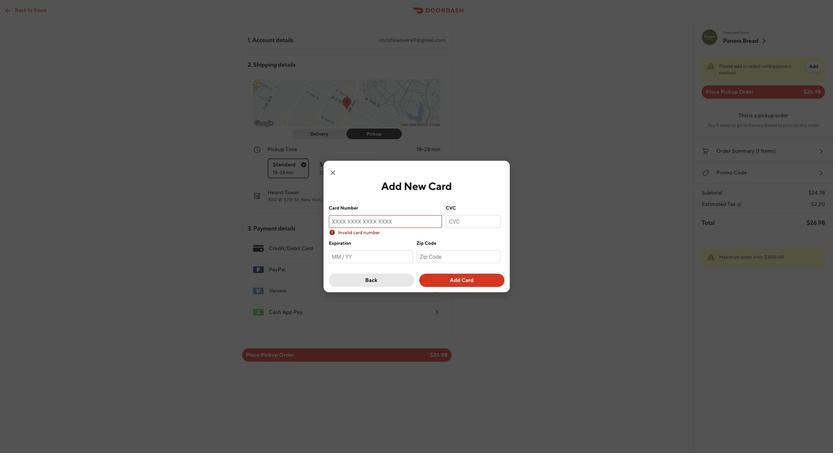 Task type: describe. For each thing, give the bounding box(es) containing it.
to left store
[[28, 7, 33, 13]]

0 horizontal spatial place pickup order
[[246, 352, 294, 359]]

pick
[[783, 123, 792, 128]]

1 horizontal spatial 18–28
[[417, 146, 431, 153]]

min inside option group
[[286, 170, 294, 175]]

this
[[739, 112, 748, 119]]

schedule
[[320, 162, 343, 168]]

go
[[737, 123, 742, 128]]

1 horizontal spatial place
[[706, 89, 720, 95]]

this is a pickup order
[[739, 112, 789, 119]]

hearst
[[268, 190, 284, 196]]

valid
[[762, 64, 772, 69]]

promo
[[717, 170, 733, 176]]

ny
[[323, 197, 330, 203]]

choose
[[320, 170, 336, 175]]

add card button
[[419, 274, 504, 287]]

or
[[743, 64, 748, 69]]

0 horizontal spatial bread
[[743, 37, 759, 44]]

1 horizontal spatial new
[[404, 180, 426, 193]]

new inside 'hearst tower 300 w 57th st,  new york,  ny 10019,  usa'
[[301, 197, 311, 203]]

your
[[723, 30, 732, 35]]

order summary (1 items)
[[717, 148, 776, 154]]

for
[[344, 162, 351, 168]]

back to store link
[[0, 4, 51, 17]]

3. payment details
[[248, 225, 296, 232]]

promo code
[[717, 170, 747, 176]]

card
[[353, 230, 363, 236]]

invalid
[[338, 230, 352, 236]]

st,
[[295, 197, 300, 203]]

menu containing credit/debit card
[[248, 238, 446, 323]]

your cart from
[[723, 30, 750, 35]]

details for 1. account details
[[276, 37, 293, 44]]

order inside button
[[717, 148, 731, 154]]

cart
[[733, 30, 740, 35]]

$300.00
[[765, 255, 784, 260]]

number
[[340, 206, 358, 211]]

up
[[793, 123, 799, 128]]

card inside "button"
[[462, 277, 474, 284]]

add for add card
[[450, 277, 461, 284]]

back for back
[[365, 277, 378, 284]]

pay
[[294, 309, 303, 316]]

2. shipping details
[[248, 61, 296, 68]]

2 vertical spatial $26.98
[[430, 352, 448, 359]]

cash
[[269, 309, 281, 316]]

card number
[[329, 206, 358, 211]]

please add or select valid payment method
[[719, 64, 792, 76]]

summary
[[732, 148, 755, 154]]

venmo
[[269, 288, 286, 294]]

store
[[34, 7, 47, 13]]

maximum order limit: $300.00
[[719, 255, 784, 260]]

back for back to store
[[15, 7, 27, 13]]

3. payment
[[248, 225, 277, 232]]

total
[[702, 220, 715, 227]]

zip
[[417, 241, 424, 246]]

panera bread
[[723, 37, 759, 44]]

payment
[[773, 64, 792, 69]]

1 horizontal spatial min
[[432, 146, 441, 153]]

2. shipping
[[248, 61, 277, 68]]

code for promo code
[[734, 170, 747, 176]]

add new payment method image
[[433, 266, 441, 274]]

18–28 min inside option group
[[273, 170, 294, 175]]

paypal
[[269, 267, 286, 273]]

2 horizontal spatial order
[[739, 89, 754, 95]]

add
[[734, 64, 742, 69]]

1 vertical spatial bread
[[765, 123, 777, 128]]

credit/debit
[[269, 245, 300, 252]]

tower
[[285, 190, 299, 196]]

add card
[[450, 277, 474, 284]]

2 add new payment method image from the top
[[433, 287, 441, 295]]

1. account
[[248, 37, 275, 44]]

is
[[749, 112, 753, 119]]

0 horizontal spatial panera
[[723, 37, 742, 44]]

tax
[[728, 201, 736, 208]]

cash app pay
[[269, 309, 303, 316]]

pickup
[[758, 112, 774, 119]]



Task type: locate. For each thing, give the bounding box(es) containing it.
order inside status
[[741, 255, 753, 260]]

to
[[28, 7, 33, 13], [732, 123, 736, 128], [743, 123, 748, 128], [778, 123, 783, 128]]

please
[[719, 64, 733, 69]]

1 vertical spatial min
[[286, 170, 294, 175]]

0 horizontal spatial a
[[337, 170, 339, 175]]

0 vertical spatial new
[[404, 180, 426, 193]]

new
[[404, 180, 426, 193], [301, 197, 311, 203]]

christinaovera9@gmail.com
[[379, 37, 446, 43]]

1 vertical spatial place pickup order
[[246, 352, 294, 359]]

1 vertical spatial $26.98
[[807, 220, 825, 227]]

limit:
[[753, 255, 764, 260]]

status containing please add or select valid payment method
[[702, 57, 825, 81]]

details for 2. shipping details
[[278, 61, 296, 68]]

bread down from on the top
[[743, 37, 759, 44]]

a
[[754, 112, 757, 119], [337, 170, 339, 175]]

back button
[[329, 274, 414, 287]]

option group containing standard
[[268, 153, 441, 179]]

york,
[[312, 197, 322, 203]]

2 horizontal spatial order
[[808, 123, 820, 128]]

to right go at the top of the page
[[743, 123, 748, 128]]

Delivery radio
[[292, 129, 351, 139]]

app
[[282, 309, 293, 316]]

add button
[[805, 61, 823, 72]]

2 horizontal spatial add
[[809, 64, 819, 69]]

1 vertical spatial 18–28
[[273, 170, 285, 175]]

order right this in the top of the page
[[808, 123, 820, 128]]

0 horizontal spatial order
[[741, 255, 753, 260]]

order up pick
[[776, 112, 789, 119]]

0 vertical spatial $26.98
[[804, 89, 821, 95]]

standard
[[273, 162, 296, 168]]

add inside button
[[809, 64, 819, 69]]

1 horizontal spatial 18–28 min
[[417, 146, 441, 153]]

order
[[739, 89, 754, 95], [717, 148, 731, 154], [279, 352, 294, 359]]

0 vertical spatial place pickup order
[[706, 89, 754, 95]]

2 vertical spatial add
[[450, 277, 461, 284]]

pickup time
[[268, 146, 297, 153]]

add new payment method image for card
[[433, 245, 441, 253]]

Pickup radio
[[347, 129, 402, 139]]

bread
[[743, 37, 759, 44], [765, 123, 777, 128]]

pickup inside radio
[[367, 131, 382, 137]]

$24.78
[[809, 190, 825, 196]]

number
[[364, 230, 380, 236]]

hearst tower 300 w 57th st,  new york,  ny 10019,  usa
[[268, 190, 356, 203]]

this
[[800, 123, 807, 128]]

0 vertical spatial order
[[776, 112, 789, 119]]

0 vertical spatial details
[[276, 37, 293, 44]]

0 horizontal spatial place
[[246, 352, 260, 359]]

$2.20
[[811, 201, 825, 208]]

back inside button
[[365, 277, 378, 284]]

1 horizontal spatial order
[[717, 148, 731, 154]]

place pickup order
[[706, 89, 754, 95], [246, 352, 294, 359]]

maximum
[[719, 255, 740, 260]]

1 horizontal spatial add
[[450, 277, 461, 284]]

add new payment method image for app
[[433, 309, 441, 317]]

you'll
[[707, 123, 719, 128]]

1 vertical spatial details
[[278, 61, 296, 68]]

1 horizontal spatial panera
[[749, 123, 764, 128]]

1 vertical spatial order
[[808, 123, 820, 128]]

$26.98
[[804, 89, 821, 95], [807, 220, 825, 227], [430, 352, 448, 359]]

panera down is
[[749, 123, 764, 128]]

code inside promo code button
[[734, 170, 747, 176]]

(1
[[756, 148, 760, 154]]

1 horizontal spatial place pickup order
[[706, 89, 754, 95]]

10019,
[[331, 197, 345, 203]]

18–28 inside option group
[[273, 170, 285, 175]]

0 vertical spatial bread
[[743, 37, 759, 44]]

18–28
[[417, 146, 431, 153], [273, 170, 285, 175]]

1 horizontal spatial order
[[776, 112, 789, 119]]

3 add new payment method image from the top
[[433, 309, 441, 317]]

details up credit/debit on the bottom left
[[278, 225, 296, 232]]

0 vertical spatial a
[[754, 112, 757, 119]]

code right promo
[[734, 170, 747, 176]]

1 vertical spatial place
[[246, 352, 260, 359]]

status
[[702, 57, 825, 81]]

w
[[278, 197, 283, 203]]

menu
[[248, 238, 446, 323]]

add inside "button"
[[450, 277, 461, 284]]

maximum order limit: $300.00 status
[[702, 248, 825, 267]]

add new card
[[381, 180, 452, 193]]

bread down pickup
[[765, 123, 777, 128]]

2 vertical spatial add new payment method image
[[433, 309, 441, 317]]

order summary (1 items) button
[[702, 146, 825, 157]]

0 horizontal spatial 18–28
[[273, 170, 285, 175]]

a right close add new card icon
[[337, 170, 339, 175]]

from
[[741, 30, 750, 35]]

1 vertical spatial 18–28 min
[[273, 170, 294, 175]]

need
[[720, 123, 731, 128]]

details for 3. payment details
[[278, 225, 296, 232]]

0 vertical spatial add new payment method image
[[433, 245, 441, 253]]

promo code button
[[702, 168, 825, 179]]

later
[[352, 162, 363, 168]]

code
[[734, 170, 747, 176], [425, 241, 437, 246]]

2 vertical spatial order
[[279, 352, 294, 359]]

add for add new card
[[381, 180, 402, 193]]

zip code
[[417, 241, 437, 246]]

0 vertical spatial back
[[15, 7, 27, 13]]

a inside schedule for later choose a time
[[337, 170, 339, 175]]

close add new card image
[[329, 169, 337, 177]]

invalid card number
[[338, 230, 380, 236]]

2 vertical spatial details
[[278, 225, 296, 232]]

0 vertical spatial code
[[734, 170, 747, 176]]

time
[[285, 146, 297, 153]]

1 vertical spatial new
[[301, 197, 311, 203]]

error image
[[329, 230, 335, 236]]

panera bread link
[[723, 37, 768, 45]]

0 vertical spatial 18–28 min
[[417, 146, 441, 153]]

1 vertical spatial panera
[[749, 123, 764, 128]]

0 vertical spatial add
[[809, 64, 819, 69]]

items)
[[761, 148, 776, 154]]

0 vertical spatial place
[[706, 89, 720, 95]]

code right zip in the bottom of the page
[[425, 241, 437, 246]]

subtotal
[[702, 190, 723, 196]]

panera down cart
[[723, 37, 742, 44]]

0 vertical spatial 18–28
[[417, 146, 431, 153]]

add for add
[[809, 64, 819, 69]]

1 horizontal spatial a
[[754, 112, 757, 119]]

57th
[[284, 197, 294, 203]]

0 vertical spatial panera
[[723, 37, 742, 44]]

1 horizontal spatial bread
[[765, 123, 777, 128]]

1 vertical spatial back
[[365, 277, 378, 284]]

card
[[428, 180, 452, 193], [329, 206, 339, 211], [302, 245, 313, 252], [462, 277, 474, 284]]

1 vertical spatial add new payment method image
[[433, 287, 441, 295]]

1 add new payment method image from the top
[[433, 245, 441, 253]]

code for zip code
[[425, 241, 437, 246]]

back to store
[[15, 7, 47, 13]]

expiration
[[329, 241, 351, 246]]

option group
[[268, 153, 441, 179]]

delivery or pickup selector option group
[[292, 129, 402, 139]]

2 vertical spatial order
[[741, 255, 753, 260]]

0 horizontal spatial order
[[279, 352, 294, 359]]

method
[[719, 70, 736, 76]]

order
[[776, 112, 789, 119], [808, 123, 820, 128], [741, 255, 753, 260]]

18–28 min
[[417, 146, 441, 153], [273, 170, 294, 175]]

show menu image
[[253, 244, 264, 254]]

details right 1. account
[[276, 37, 293, 44]]

details
[[276, 37, 293, 44], [278, 61, 296, 68], [278, 225, 296, 232]]

details right 2. shipping
[[278, 61, 296, 68]]

None radio
[[268, 159, 309, 179], [314, 159, 377, 179], [268, 159, 309, 179], [314, 159, 377, 179]]

0 horizontal spatial min
[[286, 170, 294, 175]]

to left go at the top of the page
[[732, 123, 736, 128]]

order left "limit:"
[[741, 255, 753, 260]]

1 vertical spatial add
[[381, 180, 402, 193]]

0 horizontal spatial add
[[381, 180, 402, 193]]

1 vertical spatial code
[[425, 241, 437, 246]]

0 horizontal spatial new
[[301, 197, 311, 203]]

you'll need to go to panera bread to pick up this order
[[707, 123, 820, 128]]

place
[[706, 89, 720, 95], [246, 352, 260, 359]]

min
[[432, 146, 441, 153], [286, 170, 294, 175]]

usa
[[346, 197, 356, 203]]

a right is
[[754, 112, 757, 119]]

0 vertical spatial order
[[739, 89, 754, 95]]

300
[[268, 197, 277, 203]]

0 horizontal spatial code
[[425, 241, 437, 246]]

panera
[[723, 37, 742, 44], [749, 123, 764, 128]]

time
[[340, 170, 350, 175]]

add new payment method image
[[433, 245, 441, 253], [433, 287, 441, 295], [433, 309, 441, 317]]

0 vertical spatial min
[[432, 146, 441, 153]]

back
[[15, 7, 27, 13], [365, 277, 378, 284]]

credit/debit card
[[269, 245, 313, 252]]

add
[[809, 64, 819, 69], [381, 180, 402, 193], [450, 277, 461, 284]]

1 vertical spatial order
[[717, 148, 731, 154]]

cvc
[[446, 206, 456, 211]]

1 horizontal spatial code
[[734, 170, 747, 176]]

to left pick
[[778, 123, 783, 128]]

1 vertical spatial a
[[337, 170, 339, 175]]

schedule for later choose a time
[[320, 162, 363, 175]]

0 horizontal spatial 18–28 min
[[273, 170, 294, 175]]

delivery
[[310, 131, 328, 137]]

1. account details
[[248, 37, 293, 44]]

0 horizontal spatial back
[[15, 7, 27, 13]]

1 horizontal spatial back
[[365, 277, 378, 284]]

select
[[748, 64, 761, 69]]

estimated
[[702, 201, 727, 208]]



Task type: vqa. For each thing, say whether or not it's contained in the screenshot.
'Back to Store' link
yes



